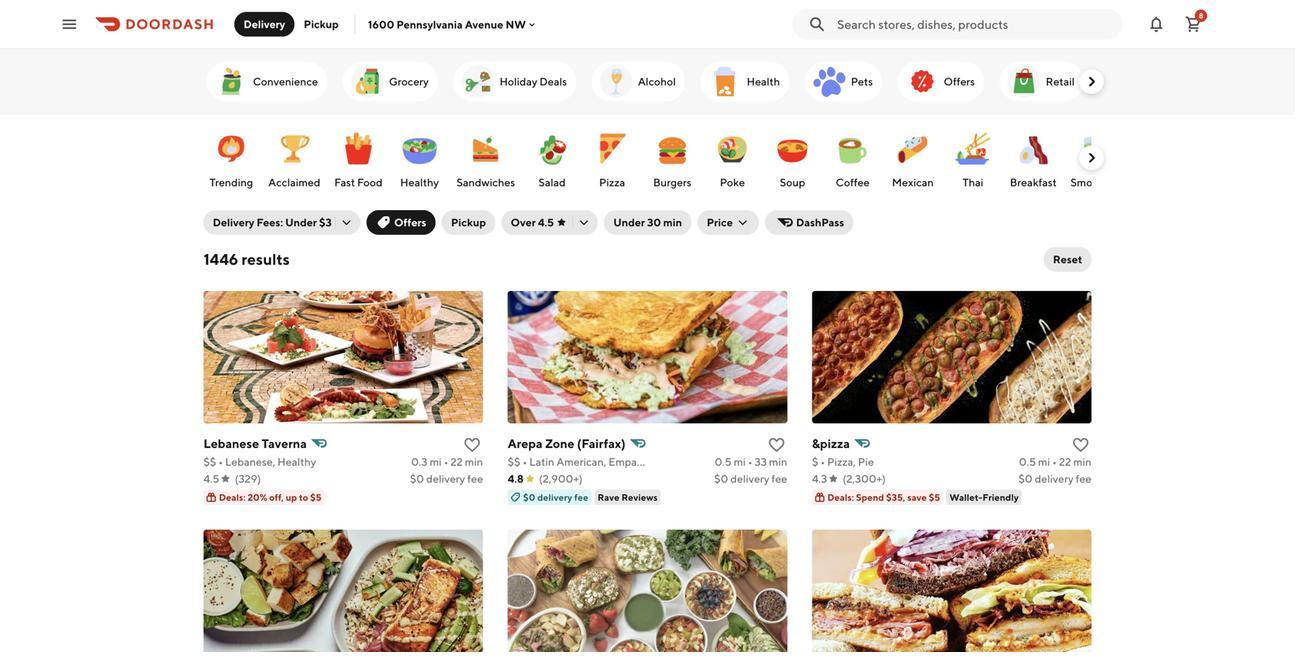 Task type: locate. For each thing, give the bounding box(es) containing it.
fee down 0.3 mi • 22 min
[[467, 473, 483, 486]]

delivery down 0.5 mi • 33 min
[[730, 473, 769, 486]]

0 horizontal spatial healthy
[[277, 456, 316, 469]]

pickup button left 1600
[[295, 12, 348, 37]]

1 horizontal spatial $5
[[929, 493, 940, 503]]

2 22 from the left
[[1059, 456, 1071, 469]]

poke
[[720, 176, 745, 189]]

0 vertical spatial delivery
[[244, 18, 285, 30]]

0.5 for &pizza
[[1019, 456, 1036, 469]]

2 • from the left
[[444, 456, 448, 469]]

fee for &pizza
[[1076, 473, 1092, 486]]

1 horizontal spatial pickup button
[[442, 210, 495, 235]]

pickup down sandwiches
[[451, 216, 486, 229]]

1 items, open order cart image
[[1184, 15, 1203, 34]]

fee for lebanese taverna
[[467, 473, 483, 486]]

1 horizontal spatial mi
[[734, 456, 746, 469]]

delivery for &pizza
[[1035, 473, 1074, 486]]

22
[[450, 456, 463, 469], [1059, 456, 1071, 469]]

pets image
[[811, 63, 848, 100]]

$​0 down the 0.3
[[410, 473, 424, 486]]

2 horizontal spatial click to add this store to your saved list image
[[1072, 436, 1090, 455]]

offers link
[[898, 62, 984, 102]]

retail
[[1046, 75, 1075, 88]]

grocery image
[[349, 63, 386, 100]]

1 horizontal spatial 4.5
[[538, 216, 554, 229]]

0 vertical spatial pickup
[[304, 18, 339, 30]]

holiday
[[500, 75, 537, 88]]

2 $​0 delivery fee from the left
[[714, 473, 787, 486]]

open menu image
[[60, 15, 79, 34]]

1 vertical spatial pickup
[[451, 216, 486, 229]]

$$ for lebanese
[[204, 456, 216, 469]]

reset
[[1053, 253, 1082, 266]]

lebanese,
[[225, 456, 275, 469]]

delivery inside button
[[244, 18, 285, 30]]

1 $​0 from the left
[[410, 473, 424, 486]]

min for arepa zone (fairfax)
[[769, 456, 787, 469]]

1600 pennsylvania avenue nw
[[368, 18, 526, 31]]

2 deals: from the left
[[827, 493, 854, 503]]

click to add this store to your saved list image for zone
[[767, 436, 786, 455]]

4.8
[[508, 473, 524, 486]]

delivery fees: under $3
[[213, 216, 332, 229]]

click to add this store to your saved list image up 0.5 mi • 33 min
[[767, 436, 786, 455]]

up
[[286, 493, 297, 503]]

pickup right 'delivery' button
[[304, 18, 339, 30]]

delivery down the (2,900+) at the bottom of page
[[537, 493, 572, 503]]

3 • from the left
[[523, 456, 527, 469]]

under inside "button"
[[613, 216, 645, 229]]

healthy down taverna
[[277, 456, 316, 469]]

delivery up convenience link
[[244, 18, 285, 30]]

reset button
[[1044, 247, 1092, 272]]

over
[[511, 216, 536, 229]]

0 horizontal spatial offers
[[394, 216, 426, 229]]

deals:
[[219, 493, 246, 503], [827, 493, 854, 503]]

0 horizontal spatial click to add this store to your saved list image
[[463, 436, 482, 455]]

22 for lebanese taverna
[[450, 456, 463, 469]]

1 horizontal spatial healthy
[[400, 176, 439, 189]]

1 mi from the left
[[430, 456, 442, 469]]

$​0 up the "friendly"
[[1018, 473, 1033, 486]]

$​0
[[410, 473, 424, 486], [714, 473, 728, 486], [1018, 473, 1033, 486]]

holiday deals image
[[460, 63, 497, 100]]

under left "30"
[[613, 216, 645, 229]]

0.5
[[715, 456, 732, 469], [1019, 456, 1036, 469]]

$5
[[310, 493, 322, 503], [929, 493, 940, 503]]

0 vertical spatial healthy
[[400, 176, 439, 189]]

$​0 delivery fee down 0.3 mi • 22 min
[[410, 473, 483, 486]]

coffee
[[836, 176, 870, 189]]

healthy up "offers" 'button'
[[400, 176, 439, 189]]

1600 pennsylvania avenue nw button
[[368, 18, 538, 31]]

click to add this store to your saved list image up 0.5 mi • 22 min
[[1072, 436, 1090, 455]]

friendly
[[983, 493, 1019, 503]]

•
[[218, 456, 223, 469], [444, 456, 448, 469], [523, 456, 527, 469], [748, 456, 752, 469], [821, 456, 825, 469], [1052, 456, 1057, 469]]

$
[[812, 456, 818, 469]]

1 click to add this store to your saved list image from the left
[[463, 436, 482, 455]]

avenue
[[465, 18, 503, 31]]

$​0 delivery fee for zone
[[714, 473, 787, 486]]

deals: left spend
[[827, 493, 854, 503]]

(329)
[[235, 473, 261, 486]]

american,
[[556, 456, 606, 469]]

pizza
[[599, 176, 625, 189]]

0 vertical spatial offers
[[944, 75, 975, 88]]

0 horizontal spatial $$
[[204, 456, 216, 469]]

0 horizontal spatial 4.5
[[204, 473, 219, 486]]

4.5 right over
[[538, 216, 554, 229]]

1 vertical spatial delivery
[[213, 216, 254, 229]]

1 horizontal spatial deals:
[[827, 493, 854, 503]]

sandwiches
[[457, 176, 515, 189]]

0.5 mi • 22 min
[[1019, 456, 1092, 469]]

acclaimed
[[268, 176, 320, 189]]

fee down 0.5 mi • 33 min
[[772, 473, 787, 486]]

$5 right save
[[929, 493, 940, 503]]

2 mi from the left
[[734, 456, 746, 469]]

$$ down lebanese
[[204, 456, 216, 469]]

0 horizontal spatial 0.5
[[715, 456, 732, 469]]

5 • from the left
[[821, 456, 825, 469]]

dashpass button
[[765, 210, 853, 235]]

0 horizontal spatial under
[[285, 216, 317, 229]]

empanadas
[[608, 456, 666, 469]]

2 click to add this store to your saved list image from the left
[[767, 436, 786, 455]]

under left the $3
[[285, 216, 317, 229]]

2 under from the left
[[613, 216, 645, 229]]

grocery
[[389, 75, 429, 88]]

save
[[907, 493, 927, 503]]

deals: for deals: spend $35, save $5
[[827, 493, 854, 503]]

delivery
[[244, 18, 285, 30], [213, 216, 254, 229]]

1 0.5 from the left
[[715, 456, 732, 469]]

1 horizontal spatial click to add this store to your saved list image
[[767, 436, 786, 455]]

2 $$ from the left
[[508, 456, 520, 469]]

1 horizontal spatial $$
[[508, 456, 520, 469]]

click to add this store to your saved list image
[[463, 436, 482, 455], [767, 436, 786, 455], [1072, 436, 1090, 455]]

fee down 0.5 mi • 22 min
[[1076, 473, 1092, 486]]

$​0 delivery fee down 0.5 mi • 22 min
[[1018, 473, 1092, 486]]

trending
[[210, 176, 253, 189]]

0 horizontal spatial $5
[[310, 493, 322, 503]]

1 vertical spatial 4.5
[[204, 473, 219, 486]]

next button of carousel image
[[1084, 150, 1099, 166]]

1 horizontal spatial under
[[613, 216, 645, 229]]

offers inside "offers" 'button'
[[394, 216, 426, 229]]

$ • pizza, pie
[[812, 456, 874, 469]]

1 vertical spatial pickup button
[[442, 210, 495, 235]]

1 $​0 delivery fee from the left
[[410, 473, 483, 486]]

2 horizontal spatial $​0 delivery fee
[[1018, 473, 1092, 486]]

4.3
[[812, 473, 827, 486]]

pets
[[851, 75, 873, 88]]

2 horizontal spatial $​0
[[1018, 473, 1033, 486]]

grocery link
[[343, 62, 438, 102]]

click to add this store to your saved list image for taverna
[[463, 436, 482, 455]]

$$ for arepa
[[508, 456, 520, 469]]

1 horizontal spatial $​0
[[714, 473, 728, 486]]

0 horizontal spatial $​0
[[410, 473, 424, 486]]

0 horizontal spatial deals:
[[219, 493, 246, 503]]

2 horizontal spatial mi
[[1038, 456, 1050, 469]]

$​0 down 0.5 mi • 33 min
[[714, 473, 728, 486]]

1 horizontal spatial $​0 delivery fee
[[714, 473, 787, 486]]

healthy
[[400, 176, 439, 189], [277, 456, 316, 469]]

1 horizontal spatial 22
[[1059, 456, 1071, 469]]

1 $$ from the left
[[204, 456, 216, 469]]

fee left the rave
[[574, 493, 588, 503]]

0 horizontal spatial 22
[[450, 456, 463, 469]]

pickup button down sandwiches
[[442, 210, 495, 235]]

under
[[285, 216, 317, 229], [613, 216, 645, 229]]

1 horizontal spatial 0.5
[[1019, 456, 1036, 469]]

1 22 from the left
[[450, 456, 463, 469]]

arepa zone (fairfax)
[[508, 437, 626, 451]]

$$ up 4.8
[[508, 456, 520, 469]]

3 $​0 delivery fee from the left
[[1018, 473, 1092, 486]]

wallet-friendly
[[949, 493, 1019, 503]]

click to add this store to your saved list image up 0.3 mi • 22 min
[[463, 436, 482, 455]]

$​0 delivery fee down 0.5 mi • 33 min
[[714, 473, 787, 486]]

delivery down 0.5 mi • 22 min
[[1035, 473, 1074, 486]]

0 horizontal spatial mi
[[430, 456, 442, 469]]

$$
[[204, 456, 216, 469], [508, 456, 520, 469]]

0 horizontal spatial pickup button
[[295, 12, 348, 37]]

pickup
[[304, 18, 339, 30], [451, 216, 486, 229]]

deals: 20% off, up to $5
[[219, 493, 322, 503]]

2 $5 from the left
[[929, 493, 940, 503]]

zone
[[545, 437, 574, 451]]

4.5 left (329)
[[204, 473, 219, 486]]

deals: down (329)
[[219, 493, 246, 503]]

$5 right to
[[310, 493, 322, 503]]

pickup button
[[295, 12, 348, 37], [442, 210, 495, 235]]

1 vertical spatial offers
[[394, 216, 426, 229]]

1 deals: from the left
[[219, 493, 246, 503]]

1 vertical spatial healthy
[[277, 456, 316, 469]]

notification bell image
[[1147, 15, 1166, 34]]

3 mi from the left
[[1038, 456, 1050, 469]]

fee
[[467, 473, 483, 486], [772, 473, 787, 486], [1076, 473, 1092, 486], [574, 493, 588, 503]]

2 $​0 from the left
[[714, 473, 728, 486]]

delivery left fees:
[[213, 216, 254, 229]]

0 horizontal spatial $​0 delivery fee
[[410, 473, 483, 486]]

0 vertical spatial 4.5
[[538, 216, 554, 229]]

mi
[[430, 456, 442, 469], [734, 456, 746, 469], [1038, 456, 1050, 469]]

2 0.5 from the left
[[1019, 456, 1036, 469]]

health image
[[707, 63, 744, 100]]

delivery down 0.3 mi • 22 min
[[426, 473, 465, 486]]

3 $​0 from the left
[[1018, 473, 1033, 486]]



Task type: vqa. For each thing, say whether or not it's contained in the screenshot.
Delivery button
yes



Task type: describe. For each thing, give the bounding box(es) containing it.
min for lebanese taverna
[[465, 456, 483, 469]]

retail link
[[1000, 62, 1084, 102]]

0 vertical spatial pickup button
[[295, 12, 348, 37]]

1446 results
[[204, 251, 290, 269]]

(fairfax)
[[577, 437, 626, 451]]

next button of carousel image
[[1084, 74, 1099, 89]]

pennsylvania
[[397, 18, 463, 31]]

30
[[647, 216, 661, 229]]

fast
[[334, 176, 355, 189]]

Store search: begin typing to search for stores available on DoorDash text field
[[837, 16, 1113, 33]]

fee for arepa zone (fairfax)
[[772, 473, 787, 486]]

price
[[707, 216, 733, 229]]

burgers
[[653, 176, 691, 189]]

8 button
[[1178, 9, 1209, 40]]

delivery for delivery
[[244, 18, 285, 30]]

delivery for arepa zone (fairfax)
[[730, 473, 769, 486]]

lebanese taverna
[[204, 437, 307, 451]]

delivery button
[[234, 12, 295, 37]]

pie
[[858, 456, 874, 469]]

1 horizontal spatial pickup
[[451, 216, 486, 229]]

convenience image
[[213, 63, 250, 100]]

spend
[[856, 493, 884, 503]]

0.5 for arepa zone (fairfax)
[[715, 456, 732, 469]]

offers button
[[366, 210, 436, 235]]

breakfast
[[1010, 176, 1057, 189]]

food
[[357, 176, 383, 189]]

1600
[[368, 18, 394, 31]]

dashpass
[[796, 216, 844, 229]]

&pizza
[[812, 437, 850, 451]]

22 for &pizza
[[1059, 456, 1071, 469]]

convenience link
[[207, 62, 327, 102]]

1 • from the left
[[218, 456, 223, 469]]

fast food
[[334, 176, 383, 189]]

results
[[241, 251, 290, 269]]

delivery for delivery fees: under $3
[[213, 216, 254, 229]]

20%
[[248, 493, 267, 503]]

pets link
[[805, 62, 882, 102]]

salad
[[539, 176, 566, 189]]

mi for taverna
[[430, 456, 442, 469]]

taverna
[[262, 437, 307, 451]]

mexican
[[892, 176, 934, 189]]

deals: for deals: 20% off, up to $5
[[219, 493, 246, 503]]

33
[[755, 456, 767, 469]]

4 • from the left
[[748, 456, 752, 469]]

1 $5 from the left
[[310, 493, 322, 503]]

health link
[[701, 62, 789, 102]]

delivery for lebanese taverna
[[426, 473, 465, 486]]

1 under from the left
[[285, 216, 317, 229]]

$​0 for taverna
[[410, 473, 424, 486]]

rave reviews
[[598, 493, 658, 503]]

$$ • latin american, empanadas
[[508, 456, 666, 469]]

min inside "button"
[[663, 216, 682, 229]]

acclaimed link
[[265, 123, 324, 193]]

alcohol image
[[598, 63, 635, 100]]

$$ • lebanese, healthy
[[204, 456, 316, 469]]

price button
[[698, 210, 759, 235]]

6 • from the left
[[1052, 456, 1057, 469]]

$3
[[319, 216, 332, 229]]

3 click to add this store to your saved list image from the left
[[1072, 436, 1090, 455]]

latin
[[529, 456, 554, 469]]

$0 delivery fee
[[523, 493, 588, 503]]

alcohol link
[[592, 62, 685, 102]]

$​0 for zone
[[714, 473, 728, 486]]

smoothie
[[1071, 176, 1118, 189]]

health
[[747, 75, 780, 88]]

over 4.5
[[511, 216, 554, 229]]

0 horizontal spatial pickup
[[304, 18, 339, 30]]

$0
[[523, 493, 535, 503]]

holiday deals
[[500, 75, 567, 88]]

alcohol
[[638, 75, 676, 88]]

to
[[299, 493, 308, 503]]

(2,900+)
[[539, 473, 583, 486]]

(2,300+)
[[843, 473, 886, 486]]

0.3 mi • 22 min
[[411, 456, 483, 469]]

$​0 delivery fee for taverna
[[410, 473, 483, 486]]

reviews
[[621, 493, 658, 503]]

4.5 inside button
[[538, 216, 554, 229]]

0.5 mi • 33 min
[[715, 456, 787, 469]]

offers image
[[904, 63, 941, 100]]

retail image
[[1006, 63, 1043, 100]]

8
[[1199, 11, 1203, 20]]

arepa
[[508, 437, 543, 451]]

fees:
[[257, 216, 283, 229]]

soup
[[780, 176, 805, 189]]

over 4.5 button
[[501, 210, 598, 235]]

mi for zone
[[734, 456, 746, 469]]

under 30 min button
[[604, 210, 691, 235]]

deals
[[540, 75, 567, 88]]

rave
[[598, 493, 620, 503]]

deals: spend $35, save $5
[[827, 493, 940, 503]]

under 30 min
[[613, 216, 682, 229]]

pizza,
[[827, 456, 856, 469]]

lebanese
[[204, 437, 259, 451]]

0.3
[[411, 456, 428, 469]]

holiday deals link
[[453, 62, 576, 102]]

trending link
[[205, 123, 257, 193]]

off,
[[269, 493, 284, 503]]

1446
[[204, 251, 238, 269]]

nw
[[506, 18, 526, 31]]

wallet-
[[949, 493, 983, 503]]

1 horizontal spatial offers
[[944, 75, 975, 88]]

min for &pizza
[[1073, 456, 1092, 469]]

thai
[[963, 176, 983, 189]]



